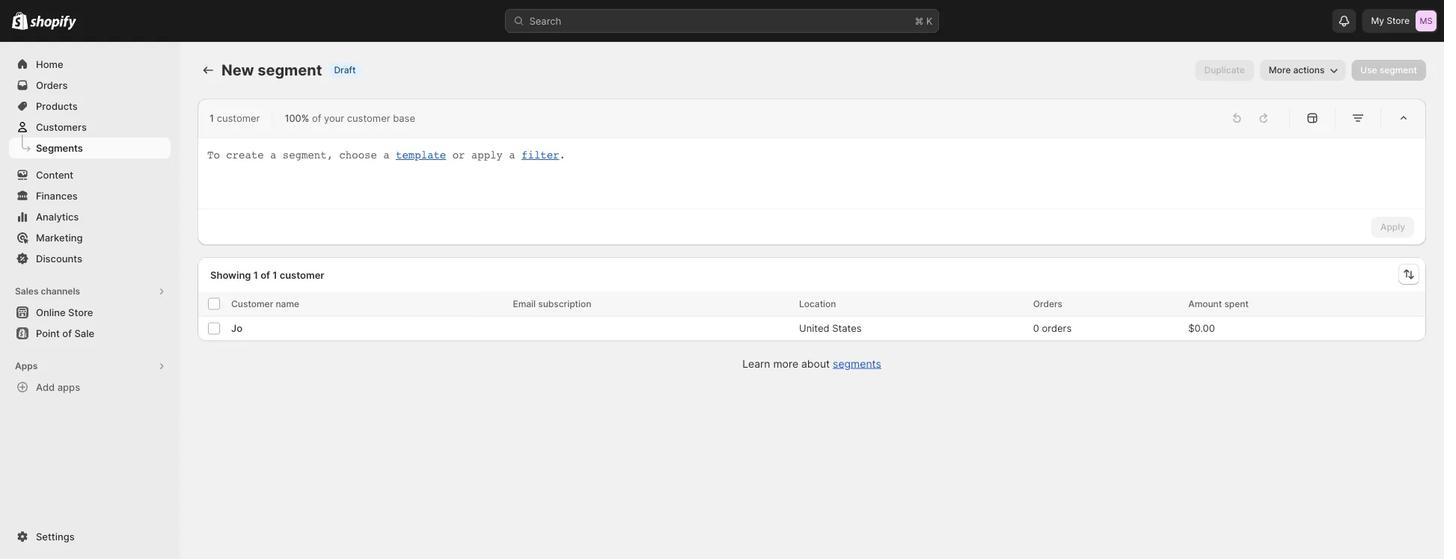 Task type: describe. For each thing, give the bounding box(es) containing it.
⌘
[[915, 15, 924, 27]]

spent
[[1225, 299, 1249, 310]]

add
[[36, 382, 55, 393]]

customer
[[231, 299, 273, 310]]

segments
[[36, 142, 83, 154]]

marketing link
[[9, 228, 171, 249]]

orders
[[1042, 323, 1072, 335]]

choose
[[339, 149, 377, 161]]

filter
[[522, 149, 560, 161]]

showing 1 of 1 customer
[[210, 269, 325, 281]]

sales channels button
[[9, 281, 171, 302]]

sale
[[74, 328, 94, 339]]

point of sale button
[[0, 323, 180, 344]]

use
[[1361, 65, 1378, 76]]

home
[[36, 58, 63, 70]]

use segment
[[1361, 65, 1418, 76]]

customers
[[36, 121, 87, 133]]

apps button
[[9, 356, 171, 377]]

point
[[36, 328, 60, 339]]

0 vertical spatial orders
[[36, 79, 68, 91]]

analytics
[[36, 211, 79, 223]]

segment for use segment
[[1380, 65, 1418, 76]]

search
[[530, 15, 562, 27]]

products link
[[9, 96, 171, 117]]

marketing
[[36, 232, 83, 244]]

products
[[36, 100, 78, 112]]

name
[[276, 299, 300, 310]]

2 a from the left
[[383, 149, 390, 161]]

shopify image
[[30, 15, 77, 30]]

apply
[[471, 149, 503, 161]]

undo image
[[1230, 111, 1245, 126]]

1 horizontal spatial customer
[[280, 269, 325, 281]]

united states
[[799, 323, 862, 335]]

duplicate
[[1205, 65, 1245, 76]]

customer name
[[231, 299, 300, 310]]

my store image
[[1416, 10, 1437, 31]]

my store
[[1372, 15, 1410, 26]]

email subscription
[[513, 299, 592, 310]]

states
[[833, 323, 862, 335]]

amount
[[1189, 299, 1223, 310]]

of for sale
[[62, 328, 72, 339]]

more
[[774, 358, 799, 371]]

actions
[[1294, 65, 1325, 76]]

united
[[799, 323, 830, 335]]

filter button
[[522, 147, 560, 163]]

0 horizontal spatial 1
[[210, 112, 214, 124]]

your
[[324, 112, 344, 124]]

2 horizontal spatial customer
[[347, 112, 390, 124]]

store for online store
[[68, 307, 93, 319]]

add apps button
[[9, 377, 171, 398]]

new
[[222, 61, 254, 79]]

sales channels
[[15, 286, 80, 297]]

online store
[[36, 307, 93, 319]]

1 horizontal spatial 1
[[254, 269, 258, 281]]

apps
[[57, 382, 80, 393]]

2 horizontal spatial 1
[[273, 269, 277, 281]]

segment for new segment
[[258, 61, 322, 79]]

draft
[[334, 65, 356, 76]]

100% of your customer base
[[285, 112, 415, 124]]

segments
[[833, 358, 882, 371]]

shopify image
[[12, 12, 28, 30]]

new segment
[[222, 61, 322, 79]]

more actions
[[1269, 65, 1325, 76]]

1 a from the left
[[270, 149, 277, 161]]

discounts link
[[9, 249, 171, 269]]

home link
[[9, 54, 171, 75]]

settings link
[[9, 527, 171, 548]]



Task type: vqa. For each thing, say whether or not it's contained in the screenshot.
email field
no



Task type: locate. For each thing, give the bounding box(es) containing it.
1 vertical spatial store
[[68, 307, 93, 319]]

point of sale
[[36, 328, 94, 339]]

of inside button
[[62, 328, 72, 339]]

base
[[393, 112, 415, 124]]

duplicate button
[[1196, 60, 1254, 81]]

1 vertical spatial orders
[[1034, 299, 1063, 310]]

more actions button
[[1260, 60, 1346, 81]]

or
[[453, 149, 465, 161]]

1 right "showing"
[[254, 269, 258, 281]]

online store button
[[0, 302, 180, 323]]

channels
[[41, 286, 80, 297]]

segment up 100%
[[258, 61, 322, 79]]

amount spent
[[1189, 299, 1249, 310]]

a right choose
[[383, 149, 390, 161]]

of
[[312, 112, 321, 124], [261, 269, 270, 281], [62, 328, 72, 339]]

store inside button
[[68, 307, 93, 319]]

customer up name
[[280, 269, 325, 281]]

email
[[513, 299, 536, 310]]

0
[[1034, 323, 1040, 335]]

2 vertical spatial of
[[62, 328, 72, 339]]

customer right your
[[347, 112, 390, 124]]

segments link
[[833, 358, 882, 371]]

segment,
[[283, 149, 333, 161]]

0 vertical spatial of
[[312, 112, 321, 124]]

customer
[[217, 112, 260, 124], [347, 112, 390, 124], [280, 269, 325, 281]]

segments link
[[9, 138, 171, 159]]

redo image
[[1257, 111, 1272, 126]]

segment right use
[[1380, 65, 1418, 76]]

1 vertical spatial of
[[261, 269, 270, 281]]

settings
[[36, 531, 75, 543]]

0 orders
[[1034, 323, 1072, 335]]

finances
[[36, 190, 78, 202]]

2 horizontal spatial a
[[509, 149, 516, 161]]

1 up to
[[210, 112, 214, 124]]

1 horizontal spatial of
[[261, 269, 270, 281]]

use segment button
[[1352, 60, 1427, 81]]

store for my store
[[1387, 15, 1410, 26]]

0 horizontal spatial a
[[270, 149, 277, 161]]

learn
[[743, 358, 771, 371]]

online store link
[[9, 302, 171, 323]]

store up sale
[[68, 307, 93, 319]]

of up customer name
[[261, 269, 270, 281]]

orders up 0 orders
[[1034, 299, 1063, 310]]

analytics link
[[9, 207, 171, 228]]

apply
[[1381, 222, 1406, 233]]

1 horizontal spatial store
[[1387, 15, 1410, 26]]

orders down home
[[36, 79, 68, 91]]

3 a from the left
[[509, 149, 516, 161]]

my
[[1372, 15, 1385, 26]]

store
[[1387, 15, 1410, 26], [68, 307, 93, 319]]

a right apply
[[509, 149, 516, 161]]

of left your
[[312, 112, 321, 124]]

subscription
[[538, 299, 592, 310]]

0 horizontal spatial customer
[[217, 112, 260, 124]]

of for your
[[312, 112, 321, 124]]

store right my
[[1387, 15, 1410, 26]]

customer up create
[[217, 112, 260, 124]]

1 horizontal spatial orders
[[1034, 299, 1063, 310]]

content
[[36, 169, 73, 181]]

100%
[[285, 112, 309, 124]]

To create a segment, choose a template or apply a filter. text field
[[207, 147, 1417, 200]]

to
[[207, 149, 220, 161]]

1 horizontal spatial a
[[383, 149, 390, 161]]

location
[[799, 299, 836, 310]]

$0.00
[[1189, 323, 1216, 335]]

to create a segment, choose a template or apply a filter .
[[207, 149, 566, 161]]

create
[[226, 149, 264, 161]]

a
[[270, 149, 277, 161], [383, 149, 390, 161], [509, 149, 516, 161]]

alert
[[198, 210, 222, 246]]

add apps
[[36, 382, 80, 393]]

online
[[36, 307, 66, 319]]

orders
[[36, 79, 68, 91], [1034, 299, 1063, 310]]

point of sale link
[[9, 323, 171, 344]]

0 vertical spatial store
[[1387, 15, 1410, 26]]

1 horizontal spatial segment
[[1380, 65, 1418, 76]]

sales
[[15, 286, 39, 297]]

0 horizontal spatial segment
[[258, 61, 322, 79]]

about
[[802, 358, 830, 371]]

finances link
[[9, 186, 171, 207]]

⌘ k
[[915, 15, 933, 27]]

template
[[396, 149, 446, 161]]

showing
[[210, 269, 251, 281]]

apply button
[[1372, 217, 1415, 238]]

1 up customer name
[[273, 269, 277, 281]]

segment inside button
[[1380, 65, 1418, 76]]

more
[[1269, 65, 1291, 76]]

1 customer
[[210, 112, 260, 124]]

a right create
[[270, 149, 277, 161]]

orders link
[[9, 75, 171, 96]]

jo
[[231, 323, 243, 335]]

jo link
[[231, 322, 243, 336]]

discounts
[[36, 253, 82, 265]]

k
[[927, 15, 933, 27]]

content link
[[9, 165, 171, 186]]

Editor field
[[207, 147, 1417, 200]]

learn more about segments
[[743, 358, 882, 371]]

of left sale
[[62, 328, 72, 339]]

0 horizontal spatial store
[[68, 307, 93, 319]]

0 horizontal spatial of
[[62, 328, 72, 339]]

apps
[[15, 361, 38, 372]]

template button
[[396, 147, 446, 163]]

customers link
[[9, 117, 171, 138]]

2 horizontal spatial of
[[312, 112, 321, 124]]

0 horizontal spatial orders
[[36, 79, 68, 91]]



